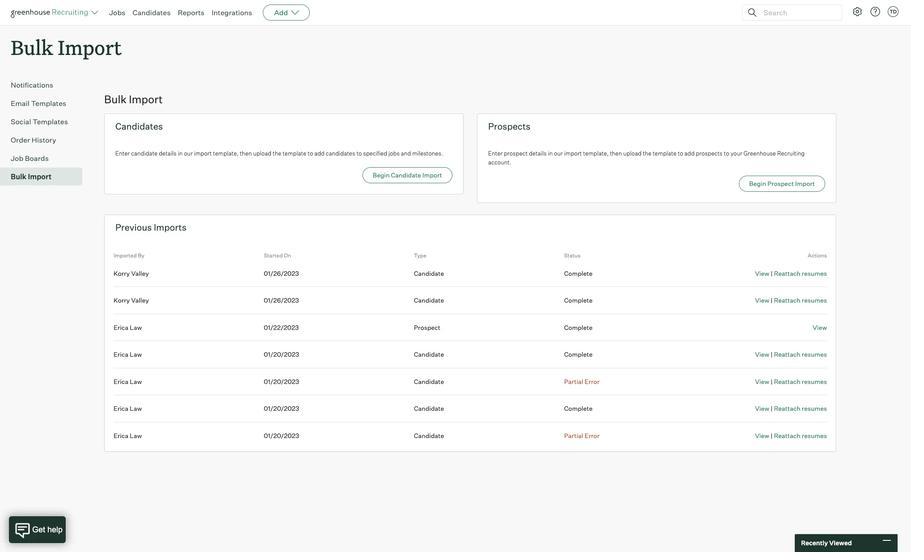 Task type: vqa. For each thing, say whether or not it's contained in the screenshot.


Task type: describe. For each thing, give the bounding box(es) containing it.
the for candidates
[[273, 150, 282, 157]]

reattach for 1st reattach resumes link from the top of the page
[[774, 270, 801, 277]]

2 valley from the top
[[131, 297, 149, 304]]

td
[[890, 8, 897, 15]]

1 01/20/2023 from the top
[[264, 351, 299, 358]]

2 reattach resumes link from the top
[[774, 297, 828, 304]]

0 vertical spatial bulk
[[11, 34, 53, 60]]

prospects
[[488, 121, 531, 132]]

enter candidate details in our import template, then upload the template to add candidates to specified jobs and milestones.
[[115, 150, 443, 157]]

enter for prospects
[[488, 150, 503, 157]]

template, for candidates
[[213, 150, 239, 157]]

in for prospects
[[548, 150, 553, 157]]

4 resumes from the top
[[802, 378, 828, 385]]

1 complete from the top
[[565, 270, 593, 277]]

candidate inside button
[[391, 171, 421, 179]]

status
[[565, 252, 581, 259]]

jobs
[[389, 150, 400, 157]]

td button
[[888, 6, 899, 17]]

order history link
[[11, 135, 79, 145]]

1 reattach resumes link from the top
[[774, 270, 828, 277]]

reports
[[178, 8, 205, 17]]

2 to from the left
[[357, 150, 362, 157]]

the for prospects
[[643, 150, 652, 157]]

2 erica from the top
[[114, 351, 129, 358]]

td button
[[887, 4, 901, 19]]

jobs link
[[109, 8, 125, 17]]

reports link
[[178, 8, 205, 17]]

5 resumes from the top
[[802, 405, 828, 413]]

4 to from the left
[[724, 150, 730, 157]]

email
[[11, 99, 30, 108]]

details for prospects
[[529, 150, 547, 157]]

imported by
[[114, 252, 145, 259]]

1 vertical spatial bulk
[[104, 93, 127, 106]]

reattach for 2nd reattach resumes link from the bottom
[[774, 405, 801, 413]]

previous
[[115, 222, 152, 233]]

2 view | reattach resumes from the top
[[755, 297, 828, 304]]

4 erica from the top
[[114, 405, 129, 413]]

our for candidates
[[184, 150, 193, 157]]

4 | from the top
[[771, 378, 773, 385]]

enter for candidates
[[115, 150, 130, 157]]

by
[[138, 252, 145, 259]]

recruiting
[[778, 150, 805, 157]]

3 01/20/2023 from the top
[[264, 405, 299, 413]]

candidates link
[[133, 8, 171, 17]]

started
[[264, 252, 283, 259]]

korry for 1st reattach resumes link from the top of the page
[[114, 270, 130, 277]]

job
[[11, 154, 23, 163]]

3 view | reattach resumes from the top
[[755, 351, 828, 358]]

0 horizontal spatial prospect
[[414, 324, 441, 331]]

2 erica law from the top
[[114, 351, 142, 358]]

3 erica from the top
[[114, 378, 129, 385]]

begin prospect import
[[750, 180, 815, 188]]

order
[[11, 136, 30, 145]]

1 law from the top
[[130, 324, 142, 331]]

boards
[[25, 154, 49, 163]]

2 | from the top
[[771, 297, 773, 304]]

begin candidate import button
[[363, 167, 453, 183]]

our for prospects
[[554, 150, 563, 157]]

in for candidates
[[178, 150, 183, 157]]

5 erica from the top
[[114, 432, 129, 440]]

previous imports
[[115, 222, 187, 233]]

add button
[[263, 4, 310, 21]]

reattach for fifth reattach resumes link from the bottom of the page
[[774, 297, 801, 304]]

1 korry valley from the top
[[114, 270, 149, 277]]

6 view | reattach resumes from the top
[[755, 432, 828, 440]]

1 erica from the top
[[114, 324, 129, 331]]

imports
[[154, 222, 187, 233]]

korry for fifth reattach resumes link from the bottom of the page
[[114, 297, 130, 304]]

2 partial from the top
[[565, 432, 584, 440]]

4 complete from the top
[[565, 351, 593, 358]]

0 vertical spatial bulk import
[[11, 34, 122, 60]]

viewed
[[830, 540, 852, 547]]

3 law from the top
[[130, 378, 142, 385]]

job boards
[[11, 154, 49, 163]]

jobs
[[109, 8, 125, 17]]

integrations
[[212, 8, 252, 17]]

recently viewed
[[802, 540, 852, 547]]

2 korry valley from the top
[[114, 297, 149, 304]]

notifications
[[11, 81, 53, 90]]

2 error from the top
[[585, 432, 600, 440]]

add
[[274, 8, 288, 17]]

then for prospects
[[610, 150, 622, 157]]

templates for social templates
[[33, 117, 68, 126]]

1 error from the top
[[585, 378, 600, 385]]

5 law from the top
[[130, 432, 142, 440]]

5 | from the top
[[771, 405, 773, 413]]

template, for prospects
[[584, 150, 609, 157]]

1 resumes from the top
[[802, 270, 828, 277]]

3 reattach resumes link from the top
[[774, 351, 828, 358]]

prospects
[[696, 150, 723, 157]]

4 view | reattach resumes from the top
[[755, 378, 828, 385]]

5 complete from the top
[[565, 405, 593, 413]]

1 partial error from the top
[[565, 378, 600, 385]]

3 complete from the top
[[565, 324, 593, 331]]

begin candidate import
[[373, 171, 442, 179]]

configure image
[[853, 6, 863, 17]]

1 erica law from the top
[[114, 324, 142, 331]]



Task type: locate. For each thing, give the bounding box(es) containing it.
in
[[178, 150, 183, 157], [548, 150, 553, 157]]

add for candidates
[[315, 150, 325, 157]]

2 01/26/2023 from the top
[[264, 297, 299, 304]]

0 horizontal spatial upload
[[253, 150, 272, 157]]

started on
[[264, 252, 291, 259]]

1 horizontal spatial add
[[685, 150, 695, 157]]

details right candidate
[[159, 150, 177, 157]]

template inside enter prospect details in our import template, then upload the template to add prospects to your greenhouse recruiting account.
[[653, 150, 677, 157]]

to left the 'prospects' at top
[[678, 150, 684, 157]]

6 reattach resumes link from the top
[[774, 432, 828, 440]]

1 in from the left
[[178, 150, 183, 157]]

0 vertical spatial 01/26/2023
[[264, 270, 299, 277]]

1 vertical spatial begin
[[750, 180, 767, 188]]

1 horizontal spatial template
[[653, 150, 677, 157]]

to left specified
[[357, 150, 362, 157]]

details right prospect
[[529, 150, 547, 157]]

greenhouse
[[744, 150, 776, 157]]

in inside enter prospect details in our import template, then upload the template to add prospects to your greenhouse recruiting account.
[[548, 150, 553, 157]]

add for prospects
[[685, 150, 695, 157]]

erica law
[[114, 324, 142, 331], [114, 351, 142, 358], [114, 378, 142, 385], [114, 405, 142, 413], [114, 432, 142, 440]]

candidates right jobs "link"
[[133, 8, 171, 17]]

enter prospect details in our import template, then upload the template to add prospects to your greenhouse recruiting account.
[[488, 150, 805, 166]]

upload for candidates
[[253, 150, 272, 157]]

1 view | reattach resumes from the top
[[755, 270, 828, 277]]

account.
[[488, 159, 512, 166]]

1 horizontal spatial begin
[[750, 180, 767, 188]]

social templates link
[[11, 116, 79, 127]]

our inside enter prospect details in our import template, then upload the template to add prospects to your greenhouse recruiting account.
[[554, 150, 563, 157]]

1 01/26/2023 from the top
[[264, 270, 299, 277]]

social
[[11, 117, 31, 126]]

1 vertical spatial candidates
[[115, 121, 163, 132]]

details
[[159, 150, 177, 157], [529, 150, 547, 157]]

5 reattach from the top
[[774, 405, 801, 413]]

1 then from the left
[[240, 150, 252, 157]]

your
[[731, 150, 743, 157]]

korry
[[114, 270, 130, 277], [114, 297, 130, 304]]

2 korry from the top
[[114, 297, 130, 304]]

template for candidates
[[283, 150, 307, 157]]

1 vertical spatial valley
[[131, 297, 149, 304]]

0 vertical spatial begin
[[373, 171, 390, 179]]

1 template, from the left
[[213, 150, 239, 157]]

0 vertical spatial partial
[[565, 378, 584, 385]]

templates down notifications link
[[31, 99, 66, 108]]

1 vertical spatial templates
[[33, 117, 68, 126]]

1 horizontal spatial details
[[529, 150, 547, 157]]

2 enter from the left
[[488, 150, 503, 157]]

bulk import
[[11, 34, 122, 60], [104, 93, 163, 106], [11, 172, 52, 181]]

add
[[315, 150, 325, 157], [685, 150, 695, 157]]

1 vertical spatial 01/26/2023
[[264, 297, 299, 304]]

0 horizontal spatial in
[[178, 150, 183, 157]]

import for candidates
[[194, 150, 212, 157]]

recently
[[802, 540, 828, 547]]

1 vertical spatial partial
[[565, 432, 584, 440]]

greenhouse recruiting image
[[11, 7, 91, 18]]

law
[[130, 324, 142, 331], [130, 351, 142, 358], [130, 378, 142, 385], [130, 405, 142, 413], [130, 432, 142, 440]]

view
[[755, 270, 770, 277], [755, 297, 770, 304], [813, 324, 828, 331], [755, 351, 770, 358], [755, 378, 770, 385], [755, 405, 770, 413], [755, 432, 770, 440]]

2 complete from the top
[[565, 297, 593, 304]]

2 resumes from the top
[[802, 297, 828, 304]]

4 reattach from the top
[[774, 378, 801, 385]]

our
[[184, 150, 193, 157], [554, 150, 563, 157]]

in right prospect
[[548, 150, 553, 157]]

begin down specified
[[373, 171, 390, 179]]

6 resumes from the top
[[802, 432, 828, 440]]

1 vertical spatial korry valley
[[114, 297, 149, 304]]

upload inside enter prospect details in our import template, then upload the template to add prospects to your greenhouse recruiting account.
[[624, 150, 642, 157]]

01/26/2023
[[264, 270, 299, 277], [264, 297, 299, 304]]

begin for prospects
[[750, 180, 767, 188]]

2 01/20/2023 from the top
[[264, 378, 299, 385]]

1 the from the left
[[273, 150, 282, 157]]

template, inside enter prospect details in our import template, then upload the template to add prospects to your greenhouse recruiting account.
[[584, 150, 609, 157]]

3 | from the top
[[771, 351, 773, 358]]

0 vertical spatial partial error
[[565, 378, 600, 385]]

01/26/2023 for fifth reattach resumes link from the bottom of the page
[[264, 297, 299, 304]]

0 horizontal spatial template
[[283, 150, 307, 157]]

1 import from the left
[[194, 150, 212, 157]]

1 add from the left
[[315, 150, 325, 157]]

0 vertical spatial valley
[[131, 270, 149, 277]]

1 horizontal spatial template,
[[584, 150, 609, 157]]

0 vertical spatial prospect
[[768, 180, 794, 188]]

2 template, from the left
[[584, 150, 609, 157]]

milestones.
[[412, 150, 443, 157]]

2 reattach from the top
[[774, 297, 801, 304]]

1 enter from the left
[[115, 150, 130, 157]]

view link
[[755, 270, 770, 277], [755, 297, 770, 304], [813, 324, 828, 331], [755, 351, 770, 358], [755, 378, 770, 385], [755, 405, 770, 413], [755, 432, 770, 440]]

2 in from the left
[[548, 150, 553, 157]]

2 then from the left
[[610, 150, 622, 157]]

1 horizontal spatial then
[[610, 150, 622, 157]]

enter up account.
[[488, 150, 503, 157]]

on
[[284, 252, 291, 259]]

to left your on the top of the page
[[724, 150, 730, 157]]

our right prospect
[[554, 150, 563, 157]]

reattach for 1st reattach resumes link from the bottom
[[774, 432, 801, 440]]

1 template from the left
[[283, 150, 307, 157]]

|
[[771, 270, 773, 277], [771, 297, 773, 304], [771, 351, 773, 358], [771, 378, 773, 385], [771, 405, 773, 413], [771, 432, 773, 440]]

integrations link
[[212, 8, 252, 17]]

0 horizontal spatial the
[[273, 150, 282, 157]]

1 vertical spatial partial error
[[565, 432, 600, 440]]

2 the from the left
[[643, 150, 652, 157]]

resumes
[[802, 270, 828, 277], [802, 297, 828, 304], [802, 351, 828, 358], [802, 378, 828, 385], [802, 405, 828, 413], [802, 432, 828, 440]]

email templates link
[[11, 98, 79, 109]]

notifications link
[[11, 80, 79, 90]]

begin
[[373, 171, 390, 179], [750, 180, 767, 188]]

complete
[[565, 270, 593, 277], [565, 297, 593, 304], [565, 324, 593, 331], [565, 351, 593, 358], [565, 405, 593, 413]]

1 details from the left
[[159, 150, 177, 157]]

reattach for 3rd reattach resumes link from the bottom
[[774, 378, 801, 385]]

import
[[194, 150, 212, 157], [564, 150, 582, 157]]

2 vertical spatial bulk import
[[11, 172, 52, 181]]

2 template from the left
[[653, 150, 677, 157]]

upload for prospects
[[624, 150, 642, 157]]

then inside enter prospect details in our import template, then upload the template to add prospects to your greenhouse recruiting account.
[[610, 150, 622, 157]]

then for candidates
[[240, 150, 252, 157]]

1 to from the left
[[308, 150, 313, 157]]

3 to from the left
[[678, 150, 684, 157]]

templates for email templates
[[31, 99, 66, 108]]

0 horizontal spatial then
[[240, 150, 252, 157]]

import for prospects
[[564, 150, 582, 157]]

candidate
[[131, 150, 158, 157]]

2 partial error from the top
[[565, 432, 600, 440]]

add inside enter prospect details in our import template, then upload the template to add prospects to your greenhouse recruiting account.
[[685, 150, 695, 157]]

in right candidate
[[178, 150, 183, 157]]

begin down greenhouse
[[750, 180, 767, 188]]

2 law from the top
[[130, 351, 142, 358]]

upload
[[253, 150, 272, 157], [624, 150, 642, 157]]

bulk import link
[[11, 171, 79, 182]]

01/22/2023
[[264, 324, 299, 331]]

email templates
[[11, 99, 66, 108]]

0 vertical spatial candidates
[[133, 8, 171, 17]]

partial
[[565, 378, 584, 385], [565, 432, 584, 440]]

prospect inside begin prospect import button
[[768, 180, 794, 188]]

01/26/2023 down started on at top
[[264, 270, 299, 277]]

2 our from the left
[[554, 150, 563, 157]]

to left candidates
[[308, 150, 313, 157]]

erica
[[114, 324, 129, 331], [114, 351, 129, 358], [114, 378, 129, 385], [114, 405, 129, 413], [114, 432, 129, 440]]

template for prospects
[[653, 150, 677, 157]]

candidates up candidate
[[115, 121, 163, 132]]

history
[[32, 136, 56, 145]]

enter inside enter prospect details in our import template, then upload the template to add prospects to your greenhouse recruiting account.
[[488, 150, 503, 157]]

template
[[283, 150, 307, 157], [653, 150, 677, 157]]

details inside enter prospect details in our import template, then upload the template to add prospects to your greenhouse recruiting account.
[[529, 150, 547, 157]]

candidates
[[326, 150, 355, 157]]

our right candidate
[[184, 150, 193, 157]]

add left the 'prospects' at top
[[685, 150, 695, 157]]

1 vertical spatial bulk import
[[104, 93, 163, 106]]

5 erica law from the top
[[114, 432, 142, 440]]

candidate
[[391, 171, 421, 179], [414, 270, 444, 277], [414, 297, 444, 304], [414, 351, 444, 358], [414, 378, 444, 385], [414, 405, 444, 413], [414, 432, 444, 440]]

social templates
[[11, 117, 68, 126]]

2 add from the left
[[685, 150, 695, 157]]

1 vertical spatial error
[[585, 432, 600, 440]]

specified
[[363, 150, 387, 157]]

begin prospect import button
[[739, 176, 826, 192]]

6 | from the top
[[771, 432, 773, 440]]

5 reattach resumes link from the top
[[774, 405, 828, 413]]

enter left candidate
[[115, 150, 130, 157]]

1 upload from the left
[[253, 150, 272, 157]]

templates down email templates link
[[33, 117, 68, 126]]

prospect
[[768, 180, 794, 188], [414, 324, 441, 331]]

1 partial from the top
[[565, 378, 584, 385]]

bulk
[[11, 34, 53, 60], [104, 93, 127, 106], [11, 172, 26, 181]]

reattach for 3rd reattach resumes link from the top
[[774, 351, 801, 358]]

template,
[[213, 150, 239, 157], [584, 150, 609, 157]]

0 horizontal spatial begin
[[373, 171, 390, 179]]

0 horizontal spatial template,
[[213, 150, 239, 157]]

2 import from the left
[[564, 150, 582, 157]]

to
[[308, 150, 313, 157], [357, 150, 362, 157], [678, 150, 684, 157], [724, 150, 730, 157]]

1 horizontal spatial import
[[564, 150, 582, 157]]

Search text field
[[762, 6, 834, 19]]

the
[[273, 150, 282, 157], [643, 150, 652, 157]]

2 details from the left
[[529, 150, 547, 157]]

0 horizontal spatial import
[[194, 150, 212, 157]]

3 reattach from the top
[[774, 351, 801, 358]]

begin for candidates
[[373, 171, 390, 179]]

0 horizontal spatial details
[[159, 150, 177, 157]]

4 erica law from the top
[[114, 405, 142, 413]]

candidates
[[133, 8, 171, 17], [115, 121, 163, 132]]

0 horizontal spatial our
[[184, 150, 193, 157]]

add left candidates
[[315, 150, 325, 157]]

0 vertical spatial templates
[[31, 99, 66, 108]]

1 korry from the top
[[114, 270, 130, 277]]

0 horizontal spatial add
[[315, 150, 325, 157]]

job boards link
[[11, 153, 79, 164]]

valley
[[131, 270, 149, 277], [131, 297, 149, 304]]

1 reattach from the top
[[774, 270, 801, 277]]

1 | from the top
[[771, 270, 773, 277]]

partial error
[[565, 378, 600, 385], [565, 432, 600, 440]]

enter
[[115, 150, 130, 157], [488, 150, 503, 157]]

korry valley
[[114, 270, 149, 277], [114, 297, 149, 304]]

2 upload from the left
[[624, 150, 642, 157]]

view | reattach resumes
[[755, 270, 828, 277], [755, 297, 828, 304], [755, 351, 828, 358], [755, 378, 828, 385], [755, 405, 828, 413], [755, 432, 828, 440]]

import inside enter prospect details in our import template, then upload the template to add prospects to your greenhouse recruiting account.
[[564, 150, 582, 157]]

and
[[401, 150, 411, 157]]

1 our from the left
[[184, 150, 193, 157]]

details for candidates
[[159, 150, 177, 157]]

0 vertical spatial error
[[585, 378, 600, 385]]

01/26/2023 for 1st reattach resumes link from the top of the page
[[264, 270, 299, 277]]

reattach resumes link
[[774, 270, 828, 277], [774, 297, 828, 304], [774, 351, 828, 358], [774, 378, 828, 385], [774, 405, 828, 413], [774, 432, 828, 440]]

actions
[[808, 252, 828, 259]]

then
[[240, 150, 252, 157], [610, 150, 622, 157]]

order history
[[11, 136, 56, 145]]

type
[[414, 252, 427, 259]]

error
[[585, 378, 600, 385], [585, 432, 600, 440]]

4 01/20/2023 from the top
[[264, 432, 299, 440]]

0 vertical spatial korry valley
[[114, 270, 149, 277]]

1 horizontal spatial prospect
[[768, 180, 794, 188]]

1 vertical spatial korry
[[114, 297, 130, 304]]

1 valley from the top
[[131, 270, 149, 277]]

01/26/2023 up 01/22/2023 on the bottom left
[[264, 297, 299, 304]]

4 law from the top
[[130, 405, 142, 413]]

3 resumes from the top
[[802, 351, 828, 358]]

4 reattach resumes link from the top
[[774, 378, 828, 385]]

import
[[58, 34, 122, 60], [129, 93, 163, 106], [423, 171, 442, 179], [28, 172, 52, 181], [796, 180, 815, 188]]

prospect
[[504, 150, 528, 157]]

0 horizontal spatial enter
[[115, 150, 130, 157]]

01/20/2023
[[264, 351, 299, 358], [264, 378, 299, 385], [264, 405, 299, 413], [264, 432, 299, 440]]

imported
[[114, 252, 137, 259]]

3 erica law from the top
[[114, 378, 142, 385]]

the inside enter prospect details in our import template, then upload the template to add prospects to your greenhouse recruiting account.
[[643, 150, 652, 157]]

2 vertical spatial bulk
[[11, 172, 26, 181]]

1 horizontal spatial our
[[554, 150, 563, 157]]

1 vertical spatial prospect
[[414, 324, 441, 331]]

1 horizontal spatial enter
[[488, 150, 503, 157]]

reattach
[[774, 270, 801, 277], [774, 297, 801, 304], [774, 351, 801, 358], [774, 378, 801, 385], [774, 405, 801, 413], [774, 432, 801, 440]]

1 horizontal spatial in
[[548, 150, 553, 157]]

1 horizontal spatial upload
[[624, 150, 642, 157]]

templates
[[31, 99, 66, 108], [33, 117, 68, 126]]

0 vertical spatial korry
[[114, 270, 130, 277]]

1 horizontal spatial the
[[643, 150, 652, 157]]

5 view | reattach resumes from the top
[[755, 405, 828, 413]]

6 reattach from the top
[[774, 432, 801, 440]]



